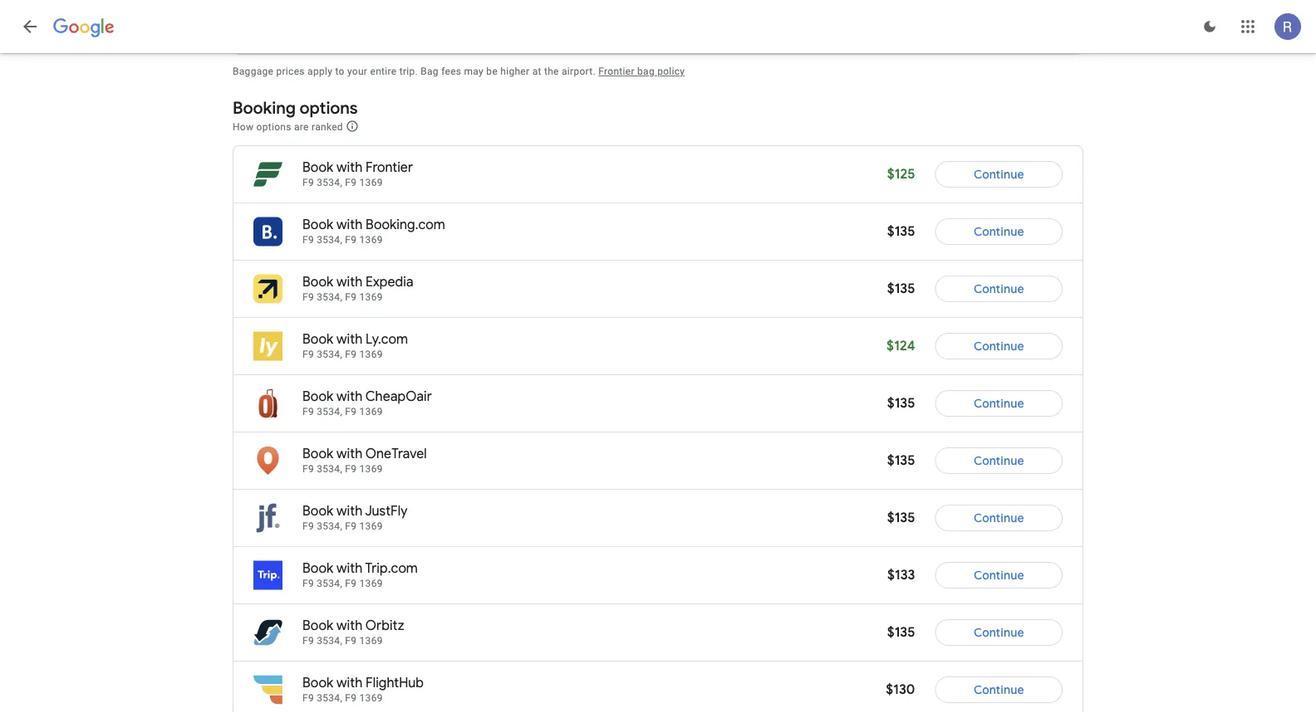 Task type: describe. For each thing, give the bounding box(es) containing it.
with for onetravel
[[337, 446, 363, 463]]

apply
[[308, 66, 333, 77]]

booking
[[233, 97, 296, 118]]

1369 for ly.com
[[359, 349, 383, 361]]

1369 for onetravel
[[359, 464, 383, 475]]

bag
[[637, 66, 655, 77]]

$124
[[887, 338, 915, 355]]

with for trip.com
[[337, 561, 363, 578]]

$135 for orbitz
[[887, 625, 915, 642]]

with for cheapoair
[[337, 389, 363, 406]]

1369 for orbitz
[[359, 636, 383, 647]]

with for expedia
[[337, 274, 363, 291]]

book for book with expedia
[[303, 274, 333, 291]]

bag
[[421, 66, 439, 77]]

continue for book with flighthub
[[974, 683, 1024, 698]]

be
[[486, 66, 498, 77]]

1369 for expedia
[[359, 292, 383, 303]]

$130
[[886, 682, 915, 699]]

policy
[[658, 66, 685, 77]]

continue for book with booking.com
[[974, 224, 1024, 239]]

book for book with booking.com
[[303, 216, 333, 234]]

book with flighthub f9 3534, f9 1369
[[303, 675, 424, 705]]

$135 for booking.com
[[887, 223, 915, 240]]

book for book with cheapoair
[[303, 389, 333, 406]]

are
[[294, 121, 309, 133]]

1369 for cheapoair
[[359, 406, 383, 418]]

with for ly.com
[[337, 331, 363, 348]]

flight numbers f9 3534, f9 1369 text field for onetravel
[[303, 464, 383, 475]]

continue for book with orbitz
[[974, 626, 1024, 641]]

continue button for book with booking.com
[[935, 212, 1063, 252]]

orbitz
[[365, 618, 404, 635]]

1369 for booking.com
[[359, 234, 383, 246]]

booking.com
[[366, 216, 445, 234]]

continue for book with expedia
[[974, 282, 1024, 297]]

continue button for book with onetravel
[[935, 441, 1063, 481]]

book with justfly f9 3534, f9 1369
[[303, 503, 408, 533]]

135 us dollars text field for onetravel
[[887, 453, 915, 470]]

continue for book with justfly
[[974, 511, 1024, 526]]

ranked
[[312, 121, 343, 133]]

flight numbers f9 3534, f9 1369 text field for justfly
[[303, 521, 383, 533]]

$135 for justfly
[[887, 510, 915, 527]]

book with onetravel f9 3534, f9 1369
[[303, 446, 427, 475]]

may
[[464, 66, 484, 77]]

flighthub
[[366, 675, 424, 692]]

at
[[532, 66, 542, 77]]

with for booking.com
[[337, 216, 363, 234]]

to
[[335, 66, 345, 77]]

book with orbitz f9 3534, f9 1369
[[303, 618, 404, 647]]

baggage
[[233, 66, 274, 77]]

options for booking
[[300, 97, 358, 118]]

with for orbitz
[[337, 618, 363, 635]]

book with frontier f9 3534, f9 1369
[[303, 159, 413, 189]]

with for justfly
[[337, 503, 363, 520]]

$125
[[887, 166, 915, 183]]

continue button for book with cheapoair
[[935, 384, 1063, 424]]

continue button for book with justfly
[[935, 499, 1063, 539]]

flight numbers f9 3534, f9 1369 text field for booking.com
[[303, 234, 383, 246]]

learn more about booking options element
[[346, 117, 359, 135]]

frontier bag policy link
[[599, 66, 685, 77]]

3534, for book with justfly
[[317, 521, 342, 533]]

continue button for book with orbitz
[[935, 613, 1063, 653]]

book with expedia f9 3534, f9 1369
[[303, 274, 414, 303]]

135 US dollars text field
[[887, 510, 915, 527]]

124 US dollars text field
[[887, 338, 915, 355]]

how
[[233, 121, 254, 133]]



Task type: locate. For each thing, give the bounding box(es) containing it.
1369 inside book with justfly f9 3534, f9 1369
[[359, 521, 383, 533]]

flight numbers f9 3534, f9 1369 text field up book with justfly f9 3534, f9 1369 at left bottom
[[303, 464, 383, 475]]

$135
[[887, 223, 915, 240], [887, 280, 915, 298], [887, 395, 915, 412], [887, 453, 915, 470], [887, 510, 915, 527], [887, 625, 915, 642]]

onetravel
[[365, 446, 427, 463]]

3 book from the top
[[303, 274, 333, 291]]

1 flight numbers f9 3534, f9 1369 text field from the top
[[303, 177, 383, 189]]

1 1369 from the top
[[359, 177, 383, 189]]

go back image
[[20, 17, 40, 37]]

with left cheapoair
[[337, 389, 363, 406]]

5 continue button from the top
[[935, 384, 1063, 424]]

flight numbers f9 3534, f9 1369 text field down orbitz
[[303, 636, 383, 647]]

3534, for book with booking.com
[[317, 234, 342, 246]]

135 us dollars text field for orbitz
[[887, 625, 915, 642]]

frontier up booking.com
[[366, 159, 413, 176]]

8 continue button from the top
[[935, 556, 1063, 596]]

1369 down justfly
[[359, 521, 383, 533]]

book with ly.com f9 3534, f9 1369
[[303, 331, 408, 361]]

book inside 'book with booking.com f9 3534, f9 1369'
[[303, 216, 333, 234]]

1369 up 'book with booking.com f9 3534, f9 1369'
[[359, 177, 383, 189]]

with inside 'book with cheapoair f9 3534, f9 1369'
[[337, 389, 363, 406]]

book down book with ly.com f9 3534, f9 1369
[[303, 389, 333, 406]]

1 135 us dollars text field from the top
[[887, 223, 915, 240]]

9 continue from the top
[[974, 626, 1024, 641]]

1 vertical spatial flight numbers f9 3534, f9 1369 text field
[[303, 578, 383, 590]]

with left flighthub
[[337, 675, 363, 692]]

2 $135 from the top
[[887, 280, 915, 298]]

Flight numbers F9 3534, F9 1369 text field
[[303, 234, 383, 246], [303, 578, 383, 590]]

3534, inside book with onetravel f9 3534, f9 1369
[[317, 464, 342, 475]]

3534, inside book with ly.com f9 3534, f9 1369
[[317, 349, 342, 361]]

3 flight numbers f9 3534, f9 1369 text field from the top
[[303, 464, 383, 475]]

1 vertical spatial 135 us dollars text field
[[887, 453, 915, 470]]

flight numbers f9 3534, f9 1369 text field up book with orbitz f9 3534, f9 1369
[[303, 578, 383, 590]]

book down 'book with cheapoair f9 3534, f9 1369' in the left of the page
[[303, 446, 333, 463]]

book inside book with justfly f9 3534, f9 1369
[[303, 503, 333, 520]]

book inside book with flighthub f9 3534, f9 1369
[[303, 675, 333, 692]]

135 us dollars text field for expedia
[[887, 280, 915, 298]]

book inside book with frontier f9 3534, f9 1369
[[303, 159, 333, 176]]

3534, inside book with frontier f9 3534, f9 1369
[[317, 177, 342, 189]]

1 $135 from the top
[[887, 223, 915, 240]]

flight numbers f9 3534, f9 1369 text field for orbitz
[[303, 636, 383, 647]]

4 continue button from the top
[[935, 327, 1063, 366]]

2 vertical spatial 135 us dollars text field
[[887, 625, 915, 642]]

continue button
[[935, 155, 1063, 194], [935, 212, 1063, 252], [935, 269, 1063, 309], [935, 327, 1063, 366], [935, 384, 1063, 424], [935, 441, 1063, 481], [935, 499, 1063, 539], [935, 556, 1063, 596], [935, 613, 1063, 653], [935, 671, 1063, 711]]

trip.
[[399, 66, 418, 77]]

with inside book with trip.com f9 3534, f9 1369
[[337, 561, 363, 578]]

3534, for book with expedia
[[317, 292, 342, 303]]

7 3534, from the top
[[317, 521, 342, 533]]

0 vertical spatial frontier
[[599, 66, 635, 77]]

frontier left bag
[[599, 66, 635, 77]]

3534, up book with ly.com f9 3534, f9 1369
[[317, 292, 342, 303]]

7 continue button from the top
[[935, 499, 1063, 539]]

8 1369 from the top
[[359, 578, 383, 590]]

airport.
[[562, 66, 596, 77]]

fees
[[441, 66, 461, 77]]

1 continue button from the top
[[935, 155, 1063, 194]]

3 continue from the top
[[974, 282, 1024, 297]]

1 flight numbers f9 3534, f9 1369 text field from the top
[[303, 234, 383, 246]]

3534, for book with frontier
[[317, 177, 342, 189]]

8 with from the top
[[337, 561, 363, 578]]

4 $135 from the top
[[887, 453, 915, 470]]

1369 inside book with frontier f9 3534, f9 1369
[[359, 177, 383, 189]]

3534, inside book with trip.com f9 3534, f9 1369
[[317, 578, 342, 590]]

1 vertical spatial 135 us dollars text field
[[887, 395, 915, 412]]

3534, inside book with flighthub f9 3534, f9 1369
[[317, 693, 342, 705]]

6 1369 from the top
[[359, 464, 383, 475]]

Flight numbers F9 3534, F9 1369 text field
[[303, 177, 383, 189], [303, 349, 383, 361], [303, 464, 383, 475], [303, 521, 383, 533], [303, 693, 383, 705]]

$135 down 125 us dollars text box
[[887, 223, 915, 240]]

prices
[[276, 66, 305, 77]]

with
[[337, 159, 363, 176], [337, 216, 363, 234], [337, 274, 363, 291], [337, 331, 363, 348], [337, 389, 363, 406], [337, 446, 363, 463], [337, 503, 363, 520], [337, 561, 363, 578], [337, 618, 363, 635], [337, 675, 363, 692]]

3534, inside book with orbitz f9 3534, f9 1369
[[317, 636, 342, 647]]

125 US dollars text field
[[887, 166, 915, 183]]

with left justfly
[[337, 503, 363, 520]]

1369 down trip.com
[[359, 578, 383, 590]]

7 1369 from the top
[[359, 521, 383, 533]]

3534, inside book with expedia f9 3534, f9 1369
[[317, 292, 342, 303]]

2 135 us dollars text field from the top
[[887, 453, 915, 470]]

0 vertical spatial options
[[300, 97, 358, 118]]

continue button for book with flighthub
[[935, 671, 1063, 711]]

flight numbers f9 3534, f9 1369 text field down learn more about booking options element
[[303, 177, 383, 189]]

with inside book with ly.com f9 3534, f9 1369
[[337, 331, 363, 348]]

book
[[303, 159, 333, 176], [303, 216, 333, 234], [303, 274, 333, 291], [303, 331, 333, 348], [303, 389, 333, 406], [303, 446, 333, 463], [303, 503, 333, 520], [303, 561, 333, 578], [303, 618, 333, 635], [303, 675, 333, 692]]

3534, up book with flighthub f9 3534, f9 1369
[[317, 636, 342, 647]]

9 book from the top
[[303, 618, 333, 635]]

0 horizontal spatial frontier
[[366, 159, 413, 176]]

with left ly.com
[[337, 331, 363, 348]]

book down ranked
[[303, 159, 333, 176]]

2 continue from the top
[[974, 224, 1024, 239]]

continue for book with onetravel
[[974, 454, 1024, 469]]

flight numbers f9 3534, f9 1369 text field up book with expedia f9 3534, f9 1369
[[303, 234, 383, 246]]

2 1369 from the top
[[359, 234, 383, 246]]

5 book from the top
[[303, 389, 333, 406]]

with left onetravel
[[337, 446, 363, 463]]

0 vertical spatial 135 us dollars text field
[[887, 280, 915, 298]]

2 flight numbers f9 3534, f9 1369 text field from the top
[[303, 578, 383, 590]]

10 continue button from the top
[[935, 671, 1063, 711]]

1369 down flighthub
[[359, 693, 383, 705]]

with inside book with flighthub f9 3534, f9 1369
[[337, 675, 363, 692]]

with inside book with frontier f9 3534, f9 1369
[[337, 159, 363, 176]]

6 $135 from the top
[[887, 625, 915, 642]]

3534, down ranked
[[317, 177, 342, 189]]

1369 inside 'book with cheapoair f9 3534, f9 1369'
[[359, 406, 383, 418]]

with inside book with onetravel f9 3534, f9 1369
[[337, 446, 363, 463]]

with left trip.com
[[337, 561, 363, 578]]

book for book with frontier
[[303, 159, 333, 176]]

4 with from the top
[[337, 331, 363, 348]]

book for book with trip.com
[[303, 561, 333, 578]]

$135 for onetravel
[[887, 453, 915, 470]]

1369 for justfly
[[359, 521, 383, 533]]

with inside 'book with booking.com f9 3534, f9 1369'
[[337, 216, 363, 234]]

frontier
[[599, 66, 635, 77], [366, 159, 413, 176]]

1 vertical spatial flight numbers f9 3534, f9 1369 text field
[[303, 636, 383, 647]]

continue for book with trip.com
[[974, 568, 1024, 583]]

continue button for book with ly.com
[[935, 327, 1063, 366]]

3 continue button from the top
[[935, 269, 1063, 309]]

ly.com
[[366, 331, 408, 348]]

book down flight numbers f9 3534, f9 1369 text box
[[303, 331, 333, 348]]

7 with from the top
[[337, 503, 363, 520]]

$133
[[888, 567, 915, 584]]

book left justfly
[[303, 503, 333, 520]]

1369 inside book with onetravel f9 3534, f9 1369
[[359, 464, 383, 475]]

flight numbers f9 3534, f9 1369 text field for frontier
[[303, 177, 383, 189]]

flight numbers f9 3534, f9 1369 text field for flighthub
[[303, 693, 383, 705]]

continue for book with ly.com
[[974, 339, 1024, 354]]

1369 down orbitz
[[359, 636, 383, 647]]

entire
[[370, 66, 397, 77]]

135 us dollars text field up $124
[[887, 280, 915, 298]]

your
[[347, 66, 368, 77]]

130 US dollars text field
[[886, 682, 915, 699]]

flight numbers f9 3534, f9 1369 text field down justfly
[[303, 521, 383, 533]]

1369 for trip.com
[[359, 578, 383, 590]]

3534, down flight numbers f9 3534, f9 1369 text box
[[317, 349, 342, 361]]

2 flight numbers f9 3534, f9 1369 text field from the top
[[303, 636, 383, 647]]

10 3534, from the top
[[317, 693, 342, 705]]

flight numbers f9 3534, f9 1369 text field down flighthub
[[303, 693, 383, 705]]

4 1369 from the top
[[359, 349, 383, 361]]

2 with from the top
[[337, 216, 363, 234]]

2 135 us dollars text field from the top
[[887, 395, 915, 412]]

5 continue from the top
[[974, 396, 1024, 411]]

5 with from the top
[[337, 389, 363, 406]]

the
[[544, 66, 559, 77]]

5 $135 from the top
[[887, 510, 915, 527]]

135 us dollars text field down 125 us dollars text box
[[887, 223, 915, 240]]

1 135 us dollars text field from the top
[[887, 280, 915, 298]]

0 vertical spatial flight numbers f9 3534, f9 1369 text field
[[303, 406, 383, 418]]

flight numbers f9 3534, f9 1369 text field for cheapoair
[[303, 406, 383, 418]]

book inside book with trip.com f9 3534, f9 1369
[[303, 561, 333, 578]]

8 continue from the top
[[974, 568, 1024, 583]]

5 flight numbers f9 3534, f9 1369 text field from the top
[[303, 693, 383, 705]]

with for frontier
[[337, 159, 363, 176]]

continue button for book with expedia
[[935, 269, 1063, 309]]

3534, for book with flighthub
[[317, 693, 342, 705]]

1369 for flighthub
[[359, 693, 383, 705]]

1 flight numbers f9 3534, f9 1369 text field from the top
[[303, 406, 383, 418]]

expedia
[[366, 274, 414, 291]]

135 us dollars text field down 133 us dollars text field
[[887, 625, 915, 642]]

9 3534, from the top
[[317, 636, 342, 647]]

$135 up $133
[[887, 510, 915, 527]]

continue button for book with frontier
[[935, 155, 1063, 194]]

1369 down onetravel
[[359, 464, 383, 475]]

7 continue from the top
[[974, 511, 1024, 526]]

with inside book with orbitz f9 3534, f9 1369
[[337, 618, 363, 635]]

options
[[300, 97, 358, 118], [256, 121, 291, 133]]

9 1369 from the top
[[359, 636, 383, 647]]

5 1369 from the top
[[359, 406, 383, 418]]

book down book with justfly f9 3534, f9 1369 at left bottom
[[303, 561, 333, 578]]

continue for book with cheapoair
[[974, 396, 1024, 411]]

3 3534, from the top
[[317, 292, 342, 303]]

1369 inside book with orbitz f9 3534, f9 1369
[[359, 636, 383, 647]]

flight numbers f9 3534, f9 1369 text field for ly.com
[[303, 349, 383, 361]]

6 continue button from the top
[[935, 441, 1063, 481]]

8 3534, from the top
[[317, 578, 342, 590]]

1 horizontal spatial options
[[300, 97, 358, 118]]

10 continue from the top
[[974, 683, 1024, 698]]

1369 for frontier
[[359, 177, 383, 189]]

book inside book with expedia f9 3534, f9 1369
[[303, 274, 333, 291]]

book down book with frontier f9 3534, f9 1369
[[303, 216, 333, 234]]

continue
[[974, 167, 1024, 182], [974, 224, 1024, 239], [974, 282, 1024, 297], [974, 339, 1024, 354], [974, 396, 1024, 411], [974, 454, 1024, 469], [974, 511, 1024, 526], [974, 568, 1024, 583], [974, 626, 1024, 641], [974, 683, 1024, 698]]

2 3534, from the top
[[317, 234, 342, 246]]

2 flight numbers f9 3534, f9 1369 text field from the top
[[303, 349, 383, 361]]

1 book from the top
[[303, 159, 333, 176]]

3534, up book with onetravel f9 3534, f9 1369
[[317, 406, 342, 418]]

1369 inside 'book with booking.com f9 3534, f9 1369'
[[359, 234, 383, 246]]

with down book with frontier f9 3534, f9 1369
[[337, 216, 363, 234]]

135 us dollars text field for booking.com
[[887, 223, 915, 240]]

with inside book with justfly f9 3534, f9 1369
[[337, 503, 363, 520]]

2 book from the top
[[303, 216, 333, 234]]

book inside book with ly.com f9 3534, f9 1369
[[303, 331, 333, 348]]

133 US dollars text field
[[888, 567, 915, 584]]

3 1369 from the top
[[359, 292, 383, 303]]

1369 down expedia
[[359, 292, 383, 303]]

3534, up book with orbitz f9 3534, f9 1369
[[317, 578, 342, 590]]

3534,
[[317, 177, 342, 189], [317, 234, 342, 246], [317, 292, 342, 303], [317, 349, 342, 361], [317, 406, 342, 418], [317, 464, 342, 475], [317, 521, 342, 533], [317, 578, 342, 590], [317, 636, 342, 647], [317, 693, 342, 705]]

$135 up $124
[[887, 280, 915, 298]]

higher
[[501, 66, 530, 77]]

baggage prices apply to your entire trip.  bag fees may be higher at the airport. frontier bag policy
[[233, 66, 685, 77]]

options for how
[[256, 121, 291, 133]]

7 book from the top
[[303, 503, 333, 520]]

1369 inside book with ly.com f9 3534, f9 1369
[[359, 349, 383, 361]]

f9
[[303, 177, 314, 189], [345, 177, 357, 189], [303, 234, 314, 246], [345, 234, 357, 246], [303, 292, 314, 303], [345, 292, 357, 303], [303, 349, 314, 361], [345, 349, 357, 361], [303, 406, 314, 418], [345, 406, 357, 418], [303, 464, 314, 475], [345, 464, 357, 475], [303, 521, 314, 533], [345, 521, 357, 533], [303, 578, 314, 590], [345, 578, 357, 590], [303, 636, 314, 647], [345, 636, 357, 647], [303, 693, 314, 705], [345, 693, 357, 705]]

book down book with trip.com f9 3534, f9 1369 at bottom
[[303, 618, 333, 635]]

book down book with orbitz f9 3534, f9 1369
[[303, 675, 333, 692]]

options down booking in the left of the page
[[256, 121, 291, 133]]

Flight numbers F9 3534, F9 1369 text field
[[303, 406, 383, 418], [303, 636, 383, 647]]

book up flight numbers f9 3534, f9 1369 text box
[[303, 274, 333, 291]]

options up ranked
[[300, 97, 358, 118]]

5 3534, from the top
[[317, 406, 342, 418]]

book inside 'book with cheapoair f9 3534, f9 1369'
[[303, 389, 333, 406]]

3534, inside 'book with cheapoair f9 3534, f9 1369'
[[317, 406, 342, 418]]

with down learn more about booking options element
[[337, 159, 363, 176]]

with left orbitz
[[337, 618, 363, 635]]

4 flight numbers f9 3534, f9 1369 text field from the top
[[303, 521, 383, 533]]

with inside book with expedia f9 3534, f9 1369
[[337, 274, 363, 291]]

booking options
[[233, 97, 358, 118]]

1369 down booking.com
[[359, 234, 383, 246]]

0 vertical spatial 135 us dollars text field
[[887, 223, 915, 240]]

6 with from the top
[[337, 446, 363, 463]]

trip.com
[[365, 561, 418, 578]]

3534, up book with justfly f9 3534, f9 1369 at left bottom
[[317, 464, 342, 475]]

10 book from the top
[[303, 675, 333, 692]]

3534, for book with onetravel
[[317, 464, 342, 475]]

2 continue button from the top
[[935, 212, 1063, 252]]

0 vertical spatial flight numbers f9 3534, f9 1369 text field
[[303, 234, 383, 246]]

1369 inside book with expedia f9 3534, f9 1369
[[359, 292, 383, 303]]

$135 for expedia
[[887, 280, 915, 298]]

4 book from the top
[[303, 331, 333, 348]]

book for book with flighthub
[[303, 675, 333, 692]]

8 book from the top
[[303, 561, 333, 578]]

flight numbers f9 3534, f9 1369 text field down ly.com
[[303, 349, 383, 361]]

continue for book with frontier
[[974, 167, 1024, 182]]

3534, up book with trip.com f9 3534, f9 1369 at bottom
[[317, 521, 342, 533]]

3 135 us dollars text field from the top
[[887, 625, 915, 642]]

book for book with orbitz
[[303, 618, 333, 635]]

1369 down cheapoair
[[359, 406, 383, 418]]

$135 down $124
[[887, 395, 915, 412]]

135 us dollars text field down $124
[[887, 395, 915, 412]]

book with cheapoair f9 3534, f9 1369
[[303, 389, 432, 418]]

how options are ranked
[[233, 121, 346, 133]]

9 with from the top
[[337, 618, 363, 635]]

1369 inside book with trip.com f9 3534, f9 1369
[[359, 578, 383, 590]]

135 us dollars text field for cheapoair
[[887, 395, 915, 412]]

3534, down book with orbitz f9 3534, f9 1369
[[317, 693, 342, 705]]

3 $135 from the top
[[887, 395, 915, 412]]

10 1369 from the top
[[359, 693, 383, 705]]

justfly
[[365, 503, 408, 520]]

6 3534, from the top
[[317, 464, 342, 475]]

4 continue from the top
[[974, 339, 1024, 354]]

flight numbers f9 3534, f9 1369 text field for trip.com
[[303, 578, 383, 590]]

with for flighthub
[[337, 675, 363, 692]]

1 horizontal spatial frontier
[[599, 66, 635, 77]]

3 with from the top
[[337, 274, 363, 291]]

Flight numbers F9 3534, F9 1369 text field
[[303, 292, 383, 303]]

1369
[[359, 177, 383, 189], [359, 234, 383, 246], [359, 292, 383, 303], [359, 349, 383, 361], [359, 406, 383, 418], [359, 464, 383, 475], [359, 521, 383, 533], [359, 578, 383, 590], [359, 636, 383, 647], [359, 693, 383, 705]]

6 continue from the top
[[974, 454, 1024, 469]]

1 3534, from the top
[[317, 177, 342, 189]]

1 continue from the top
[[974, 167, 1024, 182]]

3534, up book with expedia f9 3534, f9 1369
[[317, 234, 342, 246]]

1 with from the top
[[337, 159, 363, 176]]

book for book with onetravel
[[303, 446, 333, 463]]

book inside book with onetravel f9 3534, f9 1369
[[303, 446, 333, 463]]

10 with from the top
[[337, 675, 363, 692]]

with up flight numbers f9 3534, f9 1369 text box
[[337, 274, 363, 291]]

1 vertical spatial options
[[256, 121, 291, 133]]

frontier inside book with frontier f9 3534, f9 1369
[[366, 159, 413, 176]]

3534, for book with cheapoair
[[317, 406, 342, 418]]

3534, inside book with justfly f9 3534, f9 1369
[[317, 521, 342, 533]]

$135 down 133 us dollars text field
[[887, 625, 915, 642]]

3534, for book with trip.com
[[317, 578, 342, 590]]

$135 for cheapoair
[[887, 395, 915, 412]]

135 US dollars text field
[[887, 223, 915, 240], [887, 395, 915, 412], [887, 625, 915, 642]]

1369 inside book with flighthub f9 3534, f9 1369
[[359, 693, 383, 705]]

0 horizontal spatial options
[[256, 121, 291, 133]]

learn more about booking options image
[[346, 120, 359, 133]]

9 continue button from the top
[[935, 613, 1063, 653]]

$135 up $135 text field
[[887, 453, 915, 470]]

3534, for book with orbitz
[[317, 636, 342, 647]]

book for book with justfly
[[303, 503, 333, 520]]

continue button for book with trip.com
[[935, 556, 1063, 596]]

book inside book with orbitz f9 3534, f9 1369
[[303, 618, 333, 635]]

flight numbers f9 3534, f9 1369 text field up book with onetravel f9 3534, f9 1369
[[303, 406, 383, 418]]

change appearance image
[[1190, 7, 1230, 47]]

4 3534, from the top
[[317, 349, 342, 361]]

3534, inside 'book with booking.com f9 3534, f9 1369'
[[317, 234, 342, 246]]

book with trip.com f9 3534, f9 1369
[[303, 561, 418, 590]]

1 vertical spatial frontier
[[366, 159, 413, 176]]

book with booking.com f9 3534, f9 1369
[[303, 216, 445, 246]]

3534, for book with ly.com
[[317, 349, 342, 361]]

135 us dollars text field up $135 text field
[[887, 453, 915, 470]]

book for book with ly.com
[[303, 331, 333, 348]]

1369 down ly.com
[[359, 349, 383, 361]]

cheapoair
[[365, 389, 432, 406]]

135 US dollars text field
[[887, 280, 915, 298], [887, 453, 915, 470]]

6 book from the top
[[303, 446, 333, 463]]



Task type: vqa. For each thing, say whether or not it's contained in the screenshot.


